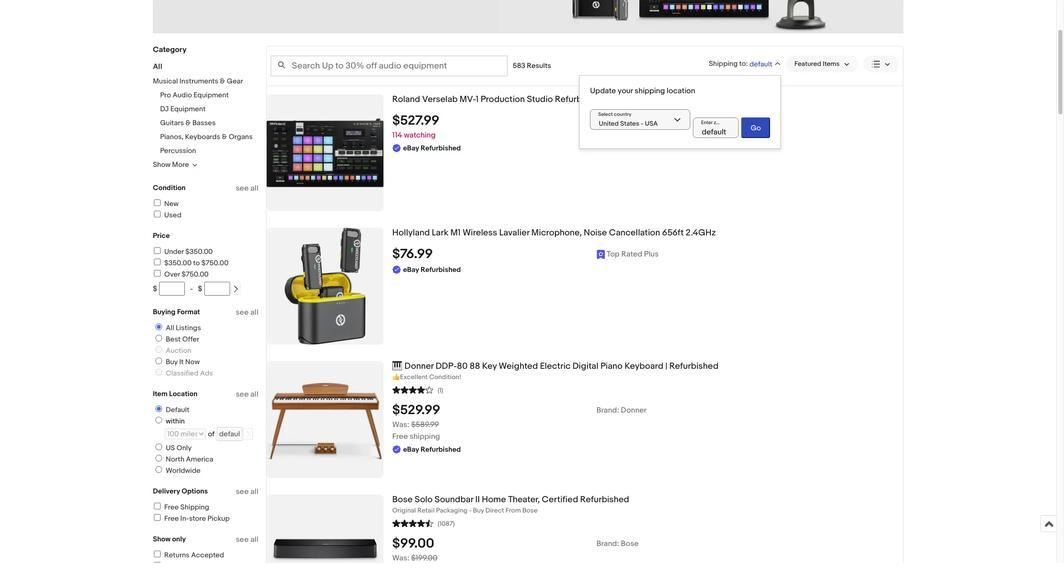 Task type: describe. For each thing, give the bounding box(es) containing it.
80
[[457, 361, 468, 371]]

0 vertical spatial bose
[[393, 495, 413, 505]]

certified
[[542, 495, 579, 505]]

shipping
[[180, 503, 209, 512]]

ebay for $529.99
[[403, 445, 419, 454]]

see all button for new
[[236, 183, 259, 193]]

microphone,
[[532, 228, 582, 238]]

Original Retail Packaging - Buy Direct From Bose text field
[[393, 506, 904, 515]]

0 vertical spatial buy
[[166, 358, 178, 366]]

$ for maximum value text field
[[198, 284, 202, 293]]

returns accepted link
[[152, 551, 224, 559]]

instruments
[[180, 77, 219, 86]]

roland verselab mv-1 production studio refurbished image
[[267, 94, 384, 211]]

hollyland lark m1 wireless lavalier microphone, noise cancellation 656ft 2.4ghz link
[[393, 228, 904, 238]]

free shipping
[[164, 503, 209, 512]]

in-
[[180, 514, 189, 523]]

refurbished inside "roland verselab mv-1 production studio refurbished" link
[[555, 94, 605, 105]]

item
[[153, 389, 168, 398]]

🎹 donner ddp-80 88 key weighted electric digital piano keyboard | refurbished link
[[393, 361, 904, 372]]

price
[[153, 231, 170, 240]]

now
[[185, 358, 200, 366]]

88
[[470, 361, 480, 371]]

of
[[208, 430, 215, 438]]

within radio
[[156, 417, 162, 423]]

under $350.00 link
[[152, 247, 213, 256]]

classified ads
[[166, 369, 213, 378]]

packaging
[[436, 506, 468, 515]]

default link
[[151, 405, 192, 414]]

store
[[189, 514, 206, 523]]

all for returns accepted
[[251, 535, 259, 545]]

donner for 🎹
[[405, 361, 434, 371]]

Used checkbox
[[154, 211, 161, 217]]

$589.99
[[411, 420, 439, 430]]

only
[[177, 444, 192, 452]]

Returns Accepted checkbox
[[154, 551, 161, 557]]

see all for all listings
[[236, 308, 259, 317]]

update your shipping location
[[591, 86, 696, 96]]

(1)
[[438, 386, 444, 395]]

see for free shipping
[[236, 487, 249, 497]]

delivery
[[153, 487, 180, 496]]

2 ebay from the top
[[403, 265, 419, 274]]

from
[[506, 506, 521, 515]]

New checkbox
[[154, 199, 161, 206]]

keyboard
[[625, 361, 664, 371]]

production
[[481, 94, 525, 105]]

1 vertical spatial equipment
[[170, 105, 206, 113]]

$350.00 to $750.00 checkbox
[[154, 259, 161, 265]]

all for all listings
[[251, 308, 259, 317]]

solo
[[415, 495, 433, 505]]

all for all listings
[[166, 324, 174, 332]]

refurbished inside the bose solo soundbar ii home theater, certified refurbished original retail packaging - buy direct from bose
[[581, 495, 630, 505]]

percussion
[[160, 146, 196, 155]]

see all button for returns accepted
[[236, 535, 259, 545]]

2 vertical spatial &
[[222, 132, 227, 141]]

percussion link
[[160, 146, 196, 155]]

2 ebay refurbished from the top
[[403, 265, 461, 274]]

114 watching
[[393, 130, 436, 140]]

musical instruments & gear link
[[153, 77, 243, 86]]

roland
[[393, 94, 421, 105]]

show for show more
[[153, 160, 171, 169]]

original
[[393, 506, 416, 515]]

north america
[[166, 455, 214, 464]]

brand: bose was: $199.00
[[393, 539, 639, 563]]

free shipping link
[[152, 503, 209, 512]]

roland verselab mv-1 production studio refurbished link
[[393, 94, 904, 105]]

brand: for bose
[[597, 539, 620, 549]]

🎹 donner ddp-80 88 key weighted electric digital piano keyboard | refurbished image
[[267, 361, 384, 478]]

north america link
[[151, 455, 216, 464]]

rated for $527.99
[[622, 116, 643, 126]]

dj equipment link
[[160, 105, 206, 113]]

refurbished down $589.99 at the bottom of the page
[[421, 445, 461, 454]]

best offer
[[166, 335, 199, 344]]

basses
[[193, 118, 216, 127]]

best
[[166, 335, 181, 344]]

free inside brand: donner was: $589.99 free shipping
[[393, 432, 408, 441]]

auction link
[[151, 346, 193, 355]]

location
[[169, 389, 198, 398]]

see for returns accepted
[[236, 535, 249, 545]]

all listings link
[[151, 324, 203, 332]]

to
[[193, 259, 200, 267]]

key
[[482, 361, 497, 371]]

under $350.00
[[164, 247, 213, 256]]

within
[[166, 417, 185, 426]]

[object undefined] image for $76.99
[[597, 249, 659, 259]]

Worldwide radio
[[156, 466, 162, 473]]

new
[[164, 199, 179, 208]]

dj
[[160, 105, 169, 113]]

watching
[[404, 130, 436, 140]]

top rated plus for $76.99
[[607, 249, 659, 259]]

refurbished down $76.99
[[421, 265, 461, 274]]

free in-store pickup link
[[152, 514, 230, 523]]

see for all listings
[[236, 308, 249, 317]]

audio
[[173, 91, 192, 99]]

4 out of 5 stars image
[[393, 385, 434, 395]]

organs
[[229, 132, 253, 141]]

direct
[[486, 506, 504, 515]]

piano
[[601, 361, 623, 371]]

- inside the bose solo soundbar ii home theater, certified refurbished original retail packaging - buy direct from bose
[[469, 506, 472, 515]]

show for show only
[[153, 535, 171, 543]]

submit price range image
[[232, 286, 239, 293]]

pro
[[160, 91, 171, 99]]

refurbished down watching
[[421, 144, 461, 152]]

0 vertical spatial equipment
[[194, 91, 229, 99]]

used link
[[152, 211, 182, 219]]

returns
[[164, 551, 190, 559]]

plus for $527.99
[[645, 116, 659, 126]]

lark
[[432, 228, 449, 238]]

m1
[[451, 228, 461, 238]]

top for $527.99
[[607, 116, 620, 126]]

top rated plus for $527.99
[[607, 116, 659, 126]]

Free In-store Pickup checkbox
[[154, 514, 161, 521]]

bose solo soundbar ii home theater, certified refurbished link
[[393, 495, 904, 505]]

pianos, keyboards & organs link
[[160, 132, 253, 141]]

lavalier
[[500, 228, 530, 238]]



Task type: locate. For each thing, give the bounding box(es) containing it.
0 vertical spatial donner
[[405, 361, 434, 371]]

donner inside 🎹 donner ddp-80 88 key weighted electric digital piano keyboard | refurbished 👍excellent condition!
[[405, 361, 434, 371]]

cancellation
[[609, 228, 661, 238]]

1 $ from the left
[[153, 284, 157, 293]]

refurbished right studio
[[555, 94, 605, 105]]

keyboards
[[185, 132, 220, 141]]

4 see from the top
[[236, 487, 249, 497]]

& down dj equipment link
[[186, 118, 191, 127]]

ebay refurbished
[[403, 144, 461, 152], [403, 265, 461, 274], [403, 445, 461, 454]]

show more button
[[153, 160, 198, 169]]

2 see all from the top
[[236, 308, 259, 317]]

5 see all button from the top
[[236, 535, 259, 545]]

583
[[513, 61, 526, 70]]

all up musical in the left top of the page
[[153, 62, 162, 72]]

bose down original retail packaging - buy direct from bose text field
[[621, 539, 639, 549]]

guitars & basses link
[[160, 118, 216, 127]]

0 horizontal spatial donner
[[405, 361, 434, 371]]

Minimum Value text field
[[159, 282, 185, 296]]

0 vertical spatial brand:
[[597, 405, 620, 415]]

results
[[527, 61, 552, 70]]

top rated plus down cancellation
[[607, 249, 659, 259]]

2 horizontal spatial bose
[[621, 539, 639, 549]]

was:
[[393, 420, 410, 430], [393, 553, 410, 563]]

shipping down $589.99 at the bottom of the page
[[410, 432, 440, 441]]

donner down 👍excellent condition! text field
[[621, 405, 647, 415]]

2 $ from the left
[[198, 284, 202, 293]]

buy down ii
[[473, 506, 484, 515]]

2 see from the top
[[236, 308, 249, 317]]

2 vertical spatial ebay
[[403, 445, 419, 454]]

5 see all from the top
[[236, 535, 259, 545]]

1 vertical spatial show
[[153, 535, 171, 543]]

worldwide
[[166, 466, 201, 475]]

1 vertical spatial $750.00
[[182, 270, 209, 279]]

1 brand: from the top
[[597, 405, 620, 415]]

All Listings radio
[[156, 324, 162, 330]]

free for free shipping
[[164, 503, 179, 512]]

default
[[166, 405, 189, 414]]

ii
[[476, 495, 480, 505]]

item location
[[153, 389, 198, 398]]

4 see all from the top
[[236, 487, 259, 497]]

buy it now link
[[151, 358, 202, 366]]

free down $529.99
[[393, 432, 408, 441]]

1 vertical spatial -
[[469, 506, 472, 515]]

see all for new
[[236, 183, 259, 193]]

👍Excellent Condition! text field
[[393, 373, 904, 382]]

accepted
[[191, 551, 224, 559]]

4 all from the top
[[251, 487, 259, 497]]

114
[[393, 130, 402, 140]]

0 vertical spatial -
[[190, 284, 193, 293]]

see all button for default
[[236, 389, 259, 399]]

Default radio
[[156, 405, 162, 412]]

buy inside the bose solo soundbar ii home theater, certified refurbished original retail packaging - buy direct from bose
[[473, 506, 484, 515]]

guitars
[[160, 118, 184, 127]]

under
[[164, 247, 184, 256]]

buy
[[166, 358, 178, 366], [473, 506, 484, 515]]

ebay for $527.99
[[403, 144, 419, 152]]

- down "over $750.00" at the left
[[190, 284, 193, 293]]

Best Offer radio
[[156, 335, 162, 342]]

1 horizontal spatial shipping
[[635, 86, 665, 96]]

location
[[667, 86, 696, 96]]

1 vertical spatial buy
[[473, 506, 484, 515]]

🎹
[[393, 361, 403, 371]]

[object undefined] image for $527.99
[[597, 116, 659, 126]]

options
[[182, 487, 208, 496]]

pickup
[[208, 514, 230, 523]]

see all for returns accepted
[[236, 535, 259, 545]]

top for $76.99
[[607, 249, 620, 259]]

1 vertical spatial &
[[186, 118, 191, 127]]

plus for $76.99
[[645, 249, 659, 259]]

0 horizontal spatial $
[[153, 284, 157, 293]]

update
[[591, 86, 617, 96]]

2 rated from the top
[[622, 249, 643, 259]]

None submit
[[742, 117, 771, 138]]

pianos,
[[160, 132, 184, 141]]

& left gear in the left of the page
[[220, 77, 225, 86]]

donner for brand:
[[621, 405, 647, 415]]

2 top from the top
[[607, 249, 620, 259]]

North America radio
[[156, 455, 162, 462]]

plus down "roland verselab mv-1 production studio refurbished" link
[[645, 116, 659, 126]]

donner up 👍excellent
[[405, 361, 434, 371]]

1 horizontal spatial $
[[198, 284, 202, 293]]

weighted
[[499, 361, 538, 371]]

1
[[476, 94, 479, 105]]

electric
[[540, 361, 571, 371]]

see for new
[[236, 183, 249, 193]]

refurbished up original retail packaging - buy direct from bose text field
[[581, 495, 630, 505]]

bose solo soundbar ii home theater, certified refurbished image
[[267, 509, 384, 563]]

1 all from the top
[[251, 183, 259, 193]]

Classified Ads radio
[[156, 369, 162, 376]]

brand:
[[597, 405, 620, 415], [597, 539, 620, 549]]

0 vertical spatial plus
[[645, 116, 659, 126]]

0 horizontal spatial all
[[153, 62, 162, 72]]

1 ebay refurbished from the top
[[403, 144, 461, 152]]

1 was: from the top
[[393, 420, 410, 430]]

0 vertical spatial [object undefined] image
[[597, 116, 659, 126]]

2.4ghz
[[686, 228, 716, 238]]

$199.00
[[411, 553, 438, 563]]

-
[[190, 284, 193, 293], [469, 506, 472, 515]]

1 rated from the top
[[622, 116, 643, 126]]

condition
[[153, 183, 186, 192]]

studio
[[527, 94, 553, 105]]

[object undefined] image down "roland verselab mv-1 production studio refurbished" link
[[597, 116, 659, 126]]

show left more
[[153, 160, 171, 169]]

$ for minimum value text box
[[153, 284, 157, 293]]

0 vertical spatial $750.00
[[202, 259, 229, 267]]

condition!
[[430, 373, 462, 381]]

1 show from the top
[[153, 160, 171, 169]]

more
[[172, 160, 189, 169]]

0 vertical spatial &
[[220, 77, 225, 86]]

brand: inside brand: donner was: $589.99 free shipping
[[597, 405, 620, 415]]

was: inside brand: donner was: $589.99 free shipping
[[393, 420, 410, 430]]

$ left maximum value text field
[[198, 284, 202, 293]]

2 show from the top
[[153, 535, 171, 543]]

0 vertical spatial was:
[[393, 420, 410, 430]]

hollyland
[[393, 228, 430, 238]]

delivery options
[[153, 487, 208, 496]]

shipping right your
[[635, 86, 665, 96]]

Buy It Now radio
[[156, 358, 162, 364]]

3 see from the top
[[236, 389, 249, 399]]

refurbished right | at the right bottom of page
[[670, 361, 719, 371]]

1 top rated plus from the top
[[607, 116, 659, 126]]

2 all from the top
[[251, 308, 259, 317]]

US Only radio
[[156, 444, 162, 450]]

Auction radio
[[156, 346, 162, 353]]

ebay refurbished for $529.99
[[403, 445, 461, 454]]

3 see all button from the top
[[236, 389, 259, 399]]

5 see from the top
[[236, 535, 249, 545]]

0 vertical spatial all
[[153, 62, 162, 72]]

$750.00 down $350.00 to $750.00
[[182, 270, 209, 279]]

hollyland lark m1 wireless lavalier microphone, noise cancellation 656ft 2.4ghz
[[393, 228, 716, 238]]

buy left it
[[166, 358, 178, 366]]

2 vertical spatial ebay refurbished
[[403, 445, 461, 454]]

buy it now
[[166, 358, 200, 366]]

$ down 'over $750.00' checkbox
[[153, 284, 157, 293]]

$527.99
[[393, 113, 440, 129]]

top down noise
[[607, 249, 620, 259]]

donner inside brand: donner was: $589.99 free shipping
[[621, 405, 647, 415]]

1 vertical spatial top rated plus
[[607, 249, 659, 259]]

worldwide link
[[151, 466, 203, 475]]

3 see all from the top
[[236, 389, 259, 399]]

3 all from the top
[[251, 389, 259, 399]]

2 vertical spatial free
[[164, 514, 179, 523]]

1 vertical spatial ebay refurbished
[[403, 265, 461, 274]]

$750.00 right to
[[202, 259, 229, 267]]

1 vertical spatial all
[[166, 324, 174, 332]]

1 vertical spatial $350.00
[[164, 259, 192, 267]]

2 brand: from the top
[[597, 539, 620, 549]]

go image
[[245, 431, 252, 438]]

equipment up guitars & basses link
[[170, 105, 206, 113]]

1 vertical spatial brand:
[[597, 539, 620, 549]]

equipment down instruments
[[194, 91, 229, 99]]

rated down cancellation
[[622, 249, 643, 259]]

retail
[[418, 506, 435, 515]]

all for free shipping
[[251, 487, 259, 497]]

$350.00
[[186, 247, 213, 256], [164, 259, 192, 267]]

[object undefined] image
[[597, 116, 659, 126], [597, 249, 659, 259]]

🎹 donner ddp-80 88 key weighted electric digital piano keyboard | refurbished 👍excellent condition!
[[393, 361, 719, 381]]

0 horizontal spatial bose
[[393, 495, 413, 505]]

see all for default
[[236, 389, 259, 399]]

0 vertical spatial top
[[607, 116, 620, 126]]

see all button for free shipping
[[236, 487, 259, 497]]

pro audio equipment link
[[160, 91, 229, 99]]

see for default
[[236, 389, 249, 399]]

your
[[618, 86, 633, 96]]

1 vertical spatial top
[[607, 249, 620, 259]]

free right free shipping option
[[164, 503, 179, 512]]

583 results
[[513, 61, 552, 70]]

Free Shipping checkbox
[[154, 503, 161, 509]]

Completed Items checkbox
[[154, 562, 161, 563]]

1 vertical spatial was:
[[393, 553, 410, 563]]

3 ebay from the top
[[403, 445, 419, 454]]

bose inside brand: bose was: $199.00
[[621, 539, 639, 549]]

0 vertical spatial ebay refurbished
[[403, 144, 461, 152]]

offer
[[182, 335, 199, 344]]

1 see from the top
[[236, 183, 249, 193]]

see
[[236, 183, 249, 193], [236, 308, 249, 317], [236, 389, 249, 399], [236, 487, 249, 497], [236, 535, 249, 545]]

see all
[[236, 183, 259, 193], [236, 308, 259, 317], [236, 389, 259, 399], [236, 487, 259, 497], [236, 535, 259, 545]]

buying
[[153, 308, 176, 316]]

only
[[172, 535, 186, 543]]

& left organs
[[222, 132, 227, 141]]

buying format
[[153, 308, 200, 316]]

shipping inside brand: donner was: $589.99 free shipping
[[410, 432, 440, 441]]

rated for $76.99
[[622, 249, 643, 259]]

all right all listings option
[[166, 324, 174, 332]]

auction
[[166, 346, 191, 355]]

free left in-
[[164, 514, 179, 523]]

show only
[[153, 535, 186, 543]]

was: down $99.00
[[393, 553, 410, 563]]

4.5 out of 5 stars image
[[393, 518, 434, 528]]

1 plus from the top
[[645, 116, 659, 126]]

0 vertical spatial ebay
[[403, 144, 419, 152]]

see all button for all listings
[[236, 308, 259, 317]]

show
[[153, 160, 171, 169], [153, 535, 171, 543]]

all for new
[[251, 183, 259, 193]]

brand: inside brand: bose was: $199.00
[[597, 539, 620, 549]]

2 vertical spatial bose
[[621, 539, 639, 549]]

0 horizontal spatial shipping
[[410, 432, 440, 441]]

ebay refurbished down $76.99
[[403, 265, 461, 274]]

bose solo soundbar ii home theater, certified refurbished original retail packaging - buy direct from bose
[[393, 495, 630, 515]]

1 horizontal spatial bose
[[523, 506, 538, 515]]

over
[[164, 270, 180, 279]]

ebay down $589.99 at the bottom of the page
[[403, 445, 419, 454]]

$750.00
[[202, 259, 229, 267], [182, 270, 209, 279]]

plus
[[645, 116, 659, 126], [645, 249, 659, 259]]

[object undefined] image down cancellation
[[597, 249, 659, 259]]

was: for $589.99
[[393, 420, 410, 430]]

1 [object undefined] image from the top
[[597, 116, 659, 126]]

0 vertical spatial shipping
[[635, 86, 665, 96]]

$99.00
[[393, 536, 435, 552]]

bose up original
[[393, 495, 413, 505]]

default text field
[[217, 427, 243, 441]]

ebay refurbished down watching
[[403, 144, 461, 152]]

ddp-
[[436, 361, 457, 371]]

1 horizontal spatial -
[[469, 506, 472, 515]]

Under $350.00 checkbox
[[154, 247, 161, 254]]

ebay down $76.99
[[403, 265, 419, 274]]

4 see all button from the top
[[236, 487, 259, 497]]

digital
[[573, 361, 599, 371]]

was: down $529.99
[[393, 420, 410, 430]]

0 horizontal spatial -
[[190, 284, 193, 293]]

2 plus from the top
[[645, 249, 659, 259]]

1 vertical spatial ebay
[[403, 265, 419, 274]]

ebay down 114 watching at top left
[[403, 144, 419, 152]]

0 vertical spatial top rated plus
[[607, 116, 659, 126]]

$350.00 up to
[[186, 247, 213, 256]]

ebay refurbished for $527.99
[[403, 144, 461, 152]]

over $750.00
[[164, 270, 209, 279]]

1 horizontal spatial buy
[[473, 506, 484, 515]]

1 top from the top
[[607, 116, 620, 126]]

None text field
[[591, 109, 691, 130], [694, 117, 739, 138], [591, 109, 691, 130], [694, 117, 739, 138]]

0 vertical spatial $350.00
[[186, 247, 213, 256]]

$350.00 up the over $750.00 link
[[164, 259, 192, 267]]

was: for $199.00
[[393, 553, 410, 563]]

1 horizontal spatial all
[[166, 324, 174, 332]]

(1087) link
[[393, 518, 455, 528]]

Maximum Value text field
[[204, 282, 230, 296]]

1 horizontal spatial donner
[[621, 405, 647, 415]]

1 vertical spatial shipping
[[410, 432, 440, 441]]

ebay refurbished down $589.99 at the bottom of the page
[[403, 445, 461, 454]]

$350.00 to $750.00
[[164, 259, 229, 267]]

classified ads link
[[151, 369, 215, 378]]

0 vertical spatial rated
[[622, 116, 643, 126]]

1 see all button from the top
[[236, 183, 259, 193]]

1 vertical spatial bose
[[523, 506, 538, 515]]

verselab
[[422, 94, 458, 105]]

classified
[[166, 369, 199, 378]]

hollyland lark m1 wireless lavalier microphone, noise cancellation 656ft 2.4ghz image
[[285, 228, 366, 345]]

- right packaging
[[469, 506, 472, 515]]

ebay
[[403, 144, 419, 152], [403, 265, 419, 274], [403, 445, 419, 454]]

rated down "roland verselab mv-1 production studio refurbished" link
[[622, 116, 643, 126]]

top down update
[[607, 116, 620, 126]]

1 vertical spatial [object undefined] image
[[597, 249, 659, 259]]

0 vertical spatial show
[[153, 160, 171, 169]]

free for free in-store pickup
[[164, 514, 179, 523]]

5 all from the top
[[251, 535, 259, 545]]

1 vertical spatial rated
[[622, 249, 643, 259]]

1 vertical spatial free
[[164, 503, 179, 512]]

noise
[[584, 228, 608, 238]]

brand: for donner
[[597, 405, 620, 415]]

$
[[153, 284, 157, 293], [198, 284, 202, 293]]

(1) link
[[393, 385, 444, 395]]

2 top rated plus from the top
[[607, 249, 659, 259]]

2 see all button from the top
[[236, 308, 259, 317]]

2 was: from the top
[[393, 553, 410, 563]]

us only
[[166, 444, 192, 452]]

|
[[666, 361, 668, 371]]

refurbished inside 🎹 donner ddp-80 88 key weighted electric digital piano keyboard | refurbished 👍excellent condition!
[[670, 361, 719, 371]]

all for all
[[153, 62, 162, 72]]

see all for free shipping
[[236, 487, 259, 497]]

show up the 'returns accepted' option
[[153, 535, 171, 543]]

top rated plus down "roland verselab mv-1 production studio refurbished" link
[[607, 116, 659, 126]]

3 ebay refurbished from the top
[[403, 445, 461, 454]]

1 vertical spatial plus
[[645, 249, 659, 259]]

0 vertical spatial free
[[393, 432, 408, 441]]

1 see all from the top
[[236, 183, 259, 193]]

all for default
[[251, 389, 259, 399]]

bose down theater,
[[523, 506, 538, 515]]

gear
[[227, 77, 243, 86]]

$350.00 to $750.00 link
[[152, 259, 229, 267]]

1 vertical spatial donner
[[621, 405, 647, 415]]

0 horizontal spatial buy
[[166, 358, 178, 366]]

plus down hollyland lark m1 wireless lavalier microphone, noise cancellation 656ft 2.4ghz "link"
[[645, 249, 659, 259]]

was: inside brand: bose was: $199.00
[[393, 553, 410, 563]]

us only link
[[151, 444, 194, 452]]

Over $750.00 checkbox
[[154, 270, 161, 277]]

2 [object undefined] image from the top
[[597, 249, 659, 259]]

1 ebay from the top
[[403, 144, 419, 152]]



Task type: vqa. For each thing, say whether or not it's contained in the screenshot.
the rightmost Deals
no



